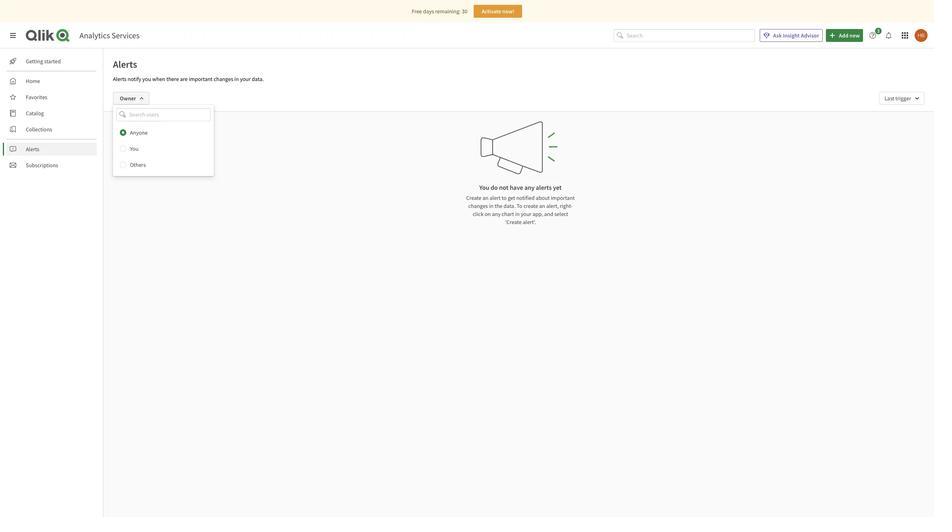 Task type: locate. For each thing, give the bounding box(es) containing it.
3
[[877, 28, 880, 34]]

you up others
[[130, 145, 139, 152]]

1 horizontal spatial your
[[521, 211, 532, 218]]

last trigger
[[885, 95, 911, 102]]

0 vertical spatial you
[[130, 145, 139, 152]]

any
[[525, 184, 535, 192], [492, 211, 501, 218]]

on
[[485, 211, 491, 218]]

1 horizontal spatial data.
[[504, 203, 516, 210]]

0 horizontal spatial changes
[[214, 75, 233, 83]]

2 vertical spatial in
[[515, 211, 520, 218]]

important right are
[[189, 75, 213, 83]]

others
[[130, 161, 146, 169]]

1 vertical spatial your
[[521, 211, 532, 218]]

1 vertical spatial in
[[489, 203, 494, 210]]

changes
[[214, 75, 233, 83], [469, 203, 488, 210]]

create
[[466, 195, 482, 202]]

1 vertical spatial you
[[479, 184, 490, 192]]

collections link
[[6, 123, 97, 136]]

1 horizontal spatial an
[[539, 203, 545, 210]]

click
[[473, 211, 484, 218]]

1 vertical spatial an
[[539, 203, 545, 210]]

to
[[517, 203, 523, 210]]

important
[[189, 75, 213, 83], [551, 195, 575, 202]]

1 vertical spatial alerts
[[113, 75, 127, 83]]

insight
[[783, 32, 800, 39]]

your inside you do not have any alerts yet create an alert to get notified about important changes in the data. to create an alert, right- click on any chart in your app, and select 'create alert'.
[[521, 211, 532, 218]]

0 vertical spatial changes
[[214, 75, 233, 83]]

alerts
[[113, 58, 137, 71], [113, 75, 127, 83], [26, 146, 39, 153]]

yet
[[553, 184, 562, 192]]

alerts
[[536, 184, 552, 192]]

0 horizontal spatial important
[[189, 75, 213, 83]]

an left alert
[[483, 195, 489, 202]]

you for you
[[130, 145, 139, 152]]

analytics services
[[80, 30, 140, 40]]

alerts left 'notify'
[[113, 75, 127, 83]]

changes up the click
[[469, 203, 488, 210]]

activate now! link
[[474, 5, 522, 18]]

to
[[502, 195, 507, 202]]

1 vertical spatial important
[[551, 195, 575, 202]]

0 vertical spatial important
[[189, 75, 213, 83]]

0 vertical spatial in
[[234, 75, 239, 83]]

an
[[483, 195, 489, 202], [539, 203, 545, 210]]

0 horizontal spatial in
[[234, 75, 239, 83]]

0 horizontal spatial your
[[240, 75, 251, 83]]

subscriptions
[[26, 162, 58, 169]]

2 vertical spatial alerts
[[26, 146, 39, 153]]

alerts up 'notify'
[[113, 58, 137, 71]]

ask
[[773, 32, 782, 39]]

0 horizontal spatial any
[[492, 211, 501, 218]]

0 vertical spatial an
[[483, 195, 489, 202]]

get
[[508, 195, 515, 202]]

you inside you do not have any alerts yet create an alert to get notified about important changes in the data. to create an alert, right- click on any chart in your app, and select 'create alert'.
[[479, 184, 490, 192]]

close sidebar menu image
[[10, 32, 16, 39]]

data.
[[252, 75, 264, 83], [504, 203, 516, 210]]

important up right-
[[551, 195, 575, 202]]

remaining:
[[435, 8, 461, 15]]

'create
[[505, 219, 522, 226]]

notify
[[128, 75, 141, 83]]

catalog
[[26, 110, 44, 117]]

subscriptions link
[[6, 159, 97, 172]]

1 horizontal spatial changes
[[469, 203, 488, 210]]

1 vertical spatial data.
[[504, 203, 516, 210]]

you left do
[[479, 184, 490, 192]]

any down "the"
[[492, 211, 501, 218]]

when
[[152, 75, 165, 83]]

1 horizontal spatial important
[[551, 195, 575, 202]]

not
[[499, 184, 509, 192]]

1 horizontal spatial any
[[525, 184, 535, 192]]

alerts inside navigation pane element
[[26, 146, 39, 153]]

favorites
[[26, 94, 47, 101]]

changes right are
[[214, 75, 233, 83]]

0 horizontal spatial you
[[130, 145, 139, 152]]

alerts up subscriptions
[[26, 146, 39, 153]]

Last trigger field
[[880, 92, 925, 105]]

an down 'about'
[[539, 203, 545, 210]]

you inside owner option group
[[130, 145, 139, 152]]

1 vertical spatial changes
[[469, 203, 488, 210]]

0 horizontal spatial an
[[483, 195, 489, 202]]

data. inside you do not have any alerts yet create an alert to get notified about important changes in the data. to create an alert, right- click on any chart in your app, and select 'create alert'.
[[504, 203, 516, 210]]

you
[[130, 145, 139, 152], [479, 184, 490, 192]]

none field inside filters region
[[113, 108, 214, 121]]

1 horizontal spatial you
[[479, 184, 490, 192]]

in
[[234, 75, 239, 83], [489, 203, 494, 210], [515, 211, 520, 218]]

add new
[[839, 32, 860, 39]]

your
[[240, 75, 251, 83], [521, 211, 532, 218]]

filters region
[[103, 86, 934, 176]]

None field
[[113, 108, 214, 121]]

trigger
[[896, 95, 911, 102]]

0 vertical spatial data.
[[252, 75, 264, 83]]

1 horizontal spatial in
[[489, 203, 494, 210]]

free days remaining: 30
[[412, 8, 468, 15]]

2 horizontal spatial in
[[515, 211, 520, 218]]

any up notified
[[525, 184, 535, 192]]

notified
[[516, 195, 535, 202]]

have
[[510, 184, 523, 192]]



Task type: vqa. For each thing, say whether or not it's contained in the screenshot.
the No
no



Task type: describe. For each thing, give the bounding box(es) containing it.
activate now!
[[482, 8, 515, 15]]

getting started
[[26, 58, 61, 65]]

last
[[885, 95, 895, 102]]

you do not have any alerts yet create an alert to get notified about important changes in the data. to create an alert, right- click on any chart in your app, and select 'create alert'.
[[466, 184, 575, 226]]

free
[[412, 8, 422, 15]]

ask insight advisor
[[773, 32, 819, 39]]

owner button
[[113, 92, 149, 105]]

alert,
[[546, 203, 559, 210]]

about
[[536, 195, 550, 202]]

started
[[44, 58, 61, 65]]

Search text field
[[627, 29, 755, 42]]

favorites link
[[6, 91, 97, 104]]

you for you do not have any alerts yet create an alert to get notified about important changes in the data. to create an alert, right- click on any chart in your app, and select 'create alert'.
[[479, 184, 490, 192]]

navigation pane element
[[0, 52, 103, 175]]

and
[[544, 211, 553, 218]]

Search users text field
[[128, 108, 201, 121]]

analytics
[[80, 30, 110, 40]]

anyone
[[130, 129, 148, 136]]

chart
[[502, 211, 514, 218]]

collections
[[26, 126, 52, 133]]

catalog link
[[6, 107, 97, 120]]

select
[[555, 211, 568, 218]]

activate
[[482, 8, 501, 15]]

app,
[[533, 211, 543, 218]]

ask insight advisor button
[[760, 29, 823, 42]]

30
[[462, 8, 468, 15]]

you
[[142, 75, 151, 83]]

1 vertical spatial any
[[492, 211, 501, 218]]

are
[[180, 75, 188, 83]]

getting started link
[[6, 55, 97, 68]]

services
[[112, 30, 140, 40]]

important inside you do not have any alerts yet create an alert to get notified about important changes in the data. to create an alert, right- click on any chart in your app, and select 'create alert'.
[[551, 195, 575, 202]]

days
[[423, 8, 434, 15]]

alert
[[490, 195, 501, 202]]

getting
[[26, 58, 43, 65]]

owner
[[120, 95, 136, 102]]

home link
[[6, 75, 97, 88]]

searchbar element
[[614, 29, 755, 42]]

3 button
[[867, 28, 884, 42]]

0 vertical spatial any
[[525, 184, 535, 192]]

0 horizontal spatial data.
[[252, 75, 264, 83]]

alerts link
[[6, 143, 97, 156]]

create
[[524, 203, 538, 210]]

now!
[[502, 8, 515, 15]]

howard brown image
[[915, 29, 928, 42]]

0 vertical spatial alerts
[[113, 58, 137, 71]]

the
[[495, 203, 503, 210]]

do
[[491, 184, 498, 192]]

new
[[850, 32, 860, 39]]

advisor
[[801, 32, 819, 39]]

owner option group
[[113, 125, 214, 173]]

alerts notify you when there are important changes in your data.
[[113, 75, 264, 83]]

analytics services element
[[80, 30, 140, 40]]

there
[[166, 75, 179, 83]]

home
[[26, 77, 40, 85]]

0 vertical spatial your
[[240, 75, 251, 83]]

alert'.
[[523, 219, 536, 226]]

changes inside you do not have any alerts yet create an alert to get notified about important changes in the data. to create an alert, right- click on any chart in your app, and select 'create alert'.
[[469, 203, 488, 210]]

add
[[839, 32, 849, 39]]

right-
[[560, 203, 573, 210]]

add new button
[[826, 29, 863, 42]]



